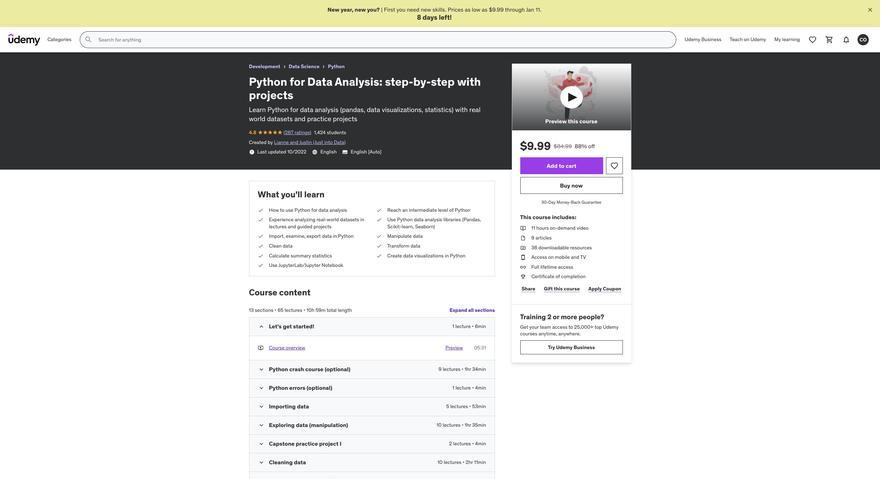 Task type: vqa. For each thing, say whether or not it's contained in the screenshot.
'Categories' dropdown button
yes



Task type: locate. For each thing, give the bounding box(es) containing it.
$9.99 left through
[[489, 6, 504, 13]]

1 lecture • 6min
[[452, 323, 486, 330]]

• for let's get started!
[[472, 323, 474, 330]]

0 horizontal spatial of
[[449, 207, 454, 213]]

intermediate
[[409, 207, 437, 213]]

small image for exploring
[[258, 422, 265, 429]]

10 for cleaning data
[[438, 459, 443, 466]]

(pandas,
[[462, 217, 481, 223]]

1 horizontal spatial in
[[360, 217, 364, 223]]

0 vertical spatial small image
[[258, 366, 265, 373]]

1 small image from the top
[[258, 323, 265, 330]]

xsmall image
[[282, 64, 287, 70], [321, 64, 327, 70], [376, 207, 382, 214], [376, 217, 382, 223], [520, 225, 526, 232], [376, 243, 382, 250], [376, 252, 382, 259], [258, 262, 263, 269], [520, 274, 526, 280], [258, 345, 263, 352]]

lectures up 10 lectures • 2hr 11min
[[453, 441, 471, 447]]

xsmall image for use jupyterlab/jupyter notebook
[[258, 262, 263, 269]]

xsmall image left create
[[376, 252, 382, 259]]

for up real- at the left of page
[[311, 207, 317, 213]]

lecture for python errors (optional)
[[456, 385, 471, 391]]

data down manipulate data
[[411, 243, 420, 249]]

english for english
[[321, 149, 337, 155]]

2 vertical spatial for
[[311, 207, 317, 213]]

0 vertical spatial (optional)
[[325, 366, 351, 373]]

0 vertical spatial practice
[[307, 115, 331, 123]]

0 horizontal spatial on
[[548, 254, 554, 260]]

course language image
[[312, 149, 318, 155]]

0 vertical spatial data
[[289, 63, 300, 70]]

xsmall image left the 9 articles
[[520, 235, 526, 242]]

shopping cart with 0 items image
[[825, 36, 834, 44]]

1 vertical spatial lecture
[[456, 385, 471, 391]]

xsmall image for transform data
[[376, 243, 382, 250]]

transform
[[387, 243, 409, 249]]

course inside button
[[580, 118, 598, 125]]

practice down the exploring data (manipulation) at the bottom left of the page
[[296, 440, 318, 447]]

into
[[324, 139, 333, 145]]

course for course content
[[249, 287, 277, 298]]

9 down preview 'button' at the bottom of the page
[[439, 366, 442, 373]]

business down the anywhere.
[[574, 344, 595, 351]]

0 vertical spatial course
[[249, 287, 277, 298]]

course up 13
[[249, 287, 277, 298]]

xsmall image for create data visualizations in python
[[376, 252, 382, 259]]

5 small image from the top
[[258, 441, 265, 448]]

xsmall image left full
[[520, 264, 526, 271]]

importing data
[[269, 403, 309, 410]]

10 for exploring data (manipulation)
[[437, 422, 442, 428]]

1 horizontal spatial business
[[702, 36, 722, 43]]

1 for let's get started!
[[452, 323, 454, 330]]

1 horizontal spatial datasets
[[340, 217, 359, 223]]

• for python crash course (optional)
[[462, 366, 464, 373]]

this inside preview this course button
[[568, 118, 578, 125]]

2 vertical spatial to
[[569, 324, 573, 330]]

0 horizontal spatial datasets
[[267, 115, 293, 123]]

in inside experience analyzing real-world datasets in lectures and guided projects
[[360, 217, 364, 223]]

xsmall image for access
[[520, 254, 526, 261]]

0 vertical spatial lecture
[[456, 323, 471, 330]]

1 horizontal spatial 9
[[532, 235, 535, 241]]

1 vertical spatial course
[[269, 345, 285, 351]]

1 horizontal spatial new
[[421, 6, 431, 13]]

datasets up (267
[[267, 115, 293, 123]]

0 vertical spatial 2
[[547, 313, 551, 321]]

wishlist image
[[809, 36, 817, 44], [610, 162, 619, 170]]

business inside try udemy business link
[[574, 344, 595, 351]]

preview inside button
[[545, 118, 567, 125]]

import, examine, export data in python
[[269, 233, 354, 239]]

1 vertical spatial data
[[307, 74, 333, 89]]

data science
[[289, 63, 320, 70]]

1hr left 34min
[[465, 366, 471, 373]]

world down "how to use python for data analysis"
[[327, 217, 339, 223]]

• up the 2hr
[[472, 441, 474, 447]]

1 horizontal spatial world
[[327, 217, 339, 223]]

2 lectures • 4min
[[449, 441, 486, 447]]

xsmall image left 11
[[520, 225, 526, 232]]

small image for capstone
[[258, 441, 265, 448]]

2 horizontal spatial in
[[445, 252, 449, 259]]

examine,
[[286, 233, 306, 239]]

0 vertical spatial 1hr
[[465, 366, 471, 373]]

sections right 13
[[255, 307, 273, 313]]

0 horizontal spatial to
[[280, 207, 284, 213]]

world down learn
[[249, 115, 265, 123]]

english down into
[[321, 149, 337, 155]]

xsmall image for 9
[[520, 235, 526, 242]]

resources
[[570, 244, 592, 251]]

0 horizontal spatial this
[[554, 286, 563, 292]]

1
[[452, 323, 454, 330], [453, 385, 454, 391]]

python errors (optional)
[[269, 384, 332, 392]]

on up full lifetime access
[[548, 254, 554, 260]]

access down mobile
[[558, 264, 573, 270]]

and up 10/2022
[[290, 139, 298, 145]]

1 vertical spatial this
[[554, 286, 563, 292]]

0 vertical spatial of
[[449, 207, 454, 213]]

xsmall image left clean
[[258, 243, 263, 250]]

training
[[520, 313, 546, 321]]

1 small image from the top
[[258, 366, 265, 373]]

0 horizontal spatial data
[[289, 63, 300, 70]]

this
[[568, 118, 578, 125], [554, 286, 563, 292]]

lectures down preview 'button' at the bottom of the page
[[443, 366, 461, 373]]

to left cart
[[559, 162, 565, 169]]

0 vertical spatial use
[[387, 217, 396, 223]]

1 4min from the top
[[475, 385, 486, 391]]

preview inside 'button'
[[446, 345, 463, 351]]

1 vertical spatial 10
[[438, 459, 443, 466]]

real
[[470, 105, 481, 114]]

and left tv
[[571, 254, 579, 260]]

for down data science link
[[290, 74, 305, 89]]

python up notebook
[[338, 233, 354, 239]]

mobile
[[555, 254, 570, 260]]

add to cart button
[[520, 158, 603, 174]]

1 vertical spatial of
[[556, 274, 560, 280]]

2 vertical spatial in
[[445, 252, 449, 259]]

0 vertical spatial for
[[290, 74, 305, 89]]

datasets right real- at the left of page
[[340, 217, 359, 223]]

1 horizontal spatial preview
[[545, 118, 567, 125]]

lecture down '9 lectures • 1hr 34min'
[[456, 385, 471, 391]]

1 horizontal spatial as
[[482, 6, 488, 13]]

4min up 53min
[[475, 385, 486, 391]]

lectures down 5 at bottom right
[[443, 422, 461, 428]]

certificate of completion
[[532, 274, 586, 280]]

articles
[[536, 235, 552, 241]]

2 horizontal spatial to
[[569, 324, 573, 330]]

preview this course
[[545, 118, 598, 125]]

1 vertical spatial 1hr
[[465, 422, 471, 428]]

xsmall image for certificate of completion
[[520, 274, 526, 280]]

xsmall image for experience
[[258, 217, 263, 223]]

lectures for exploring data (manipulation)
[[443, 422, 461, 428]]

1 horizontal spatial of
[[556, 274, 560, 280]]

2 english from the left
[[351, 149, 367, 155]]

1 horizontal spatial this
[[568, 118, 578, 125]]

1 vertical spatial world
[[327, 217, 339, 223]]

left!
[[439, 13, 452, 22]]

2 down 10 lectures • 1hr 35min
[[449, 441, 452, 447]]

my learning link
[[770, 31, 804, 48]]

course
[[580, 118, 598, 125], [533, 214, 551, 221], [564, 286, 580, 292], [305, 366, 324, 373]]

use python data analysis libraries (pandas, scikit-learn, seaborn)
[[387, 217, 481, 230]]

1 horizontal spatial on
[[744, 36, 750, 43]]

cleaning data
[[269, 459, 306, 466]]

by-
[[413, 74, 431, 89]]

xsmall image left calculate
[[258, 252, 263, 259]]

30-
[[542, 200, 549, 205]]

total
[[327, 307, 337, 313]]

practice up 1,424
[[307, 115, 331, 123]]

2hr
[[466, 459, 473, 466]]

this right gift
[[554, 286, 563, 292]]

2 1 from the top
[[453, 385, 454, 391]]

how to use python for data analysis
[[269, 207, 347, 213]]

demand
[[558, 225, 576, 231]]

through
[[505, 6, 525, 13]]

1 vertical spatial analysis
[[330, 207, 347, 213]]

small image
[[258, 323, 265, 330], [258, 385, 265, 392], [258, 403, 265, 410], [258, 422, 265, 429], [258, 441, 265, 448]]

get
[[520, 324, 528, 330]]

xsmall image left manipulate in the top left of the page
[[376, 233, 382, 240]]

this for preview
[[568, 118, 578, 125]]

learn,
[[402, 223, 414, 230]]

lectures for python crash course (optional)
[[443, 366, 461, 373]]

0 horizontal spatial business
[[574, 344, 595, 351]]

course for course overview
[[269, 345, 285, 351]]

• for cleaning data
[[463, 459, 465, 466]]

0 horizontal spatial english
[[321, 149, 337, 155]]

0 vertical spatial $9.99
[[489, 6, 504, 13]]

import,
[[269, 233, 285, 239]]

0 horizontal spatial sections
[[255, 307, 273, 313]]

xsmall image left last
[[249, 149, 255, 155]]

13
[[249, 307, 254, 313]]

students
[[327, 129, 346, 136]]

2 vertical spatial analysis
[[425, 217, 442, 223]]

access down or
[[552, 324, 568, 330]]

data inside the python for data analysis: step-by-step with projects learn python for data analysis (pandas, data visualizations, statistics) with real world datasets and practice projects
[[307, 74, 333, 89]]

this for gift
[[554, 286, 563, 292]]

11.
[[536, 6, 541, 13]]

as
[[465, 6, 471, 13], [482, 6, 488, 13]]

my learning
[[775, 36, 800, 43]]

1 vertical spatial to
[[280, 207, 284, 213]]

for up (267 ratings)
[[290, 105, 298, 114]]

1 vertical spatial 9
[[439, 366, 442, 373]]

apply
[[589, 286, 602, 292]]

need
[[407, 6, 420, 13]]

xsmall image left how
[[258, 207, 263, 214]]

$9.99 up add
[[520, 139, 551, 153]]

1 horizontal spatial wishlist image
[[809, 36, 817, 44]]

training 2 or more people? get your team access to 25,000+ top udemy courses anytime, anywhere.
[[520, 313, 619, 337]]

capstone
[[269, 440, 295, 447]]

0 horizontal spatial new
[[355, 6, 366, 13]]

1 vertical spatial business
[[574, 344, 595, 351]]

lecture for let's get started!
[[456, 323, 471, 330]]

9 for 9 articles
[[532, 235, 535, 241]]

lectures left the 2hr
[[444, 459, 462, 466]]

1 vertical spatial preview
[[446, 345, 463, 351]]

2 vertical spatial projects
[[314, 223, 332, 230]]

• left 6min
[[472, 323, 474, 330]]

in
[[360, 217, 364, 223], [333, 233, 337, 239], [445, 252, 449, 259]]

data inside use python data analysis libraries (pandas, scikit-learn, seaborn)
[[414, 217, 424, 223]]

0 vertical spatial projects
[[249, 88, 293, 102]]

python up learn,
[[397, 217, 413, 223]]

as right low on the right of page
[[482, 6, 488, 13]]

and up examine,
[[288, 223, 296, 230]]

2 1hr from the top
[[465, 422, 471, 428]]

small image
[[258, 366, 265, 373], [258, 459, 265, 466]]

1 vertical spatial 1
[[453, 385, 454, 391]]

and
[[294, 115, 306, 123], [290, 139, 298, 145], [288, 223, 296, 230], [571, 254, 579, 260]]

with left "real"
[[455, 105, 468, 114]]

0 horizontal spatial 2
[[449, 441, 452, 447]]

exploring data (manipulation)
[[269, 422, 348, 429]]

of right level
[[449, 207, 454, 213]]

xsmall image left transform
[[376, 243, 382, 250]]

clean data
[[269, 243, 293, 249]]

xsmall image left scikit- on the left
[[376, 217, 382, 223]]

this
[[520, 214, 531, 221]]

1 down expand
[[452, 323, 454, 330]]

1 vertical spatial use
[[269, 262, 278, 269]]

0 vertical spatial to
[[559, 162, 565, 169]]

to inside button
[[559, 162, 565, 169]]

3 small image from the top
[[258, 403, 265, 410]]

1 english from the left
[[321, 149, 337, 155]]

use inside use python data analysis libraries (pandas, scikit-learn, seaborn)
[[387, 217, 396, 223]]

11min
[[474, 459, 486, 466]]

try
[[548, 344, 555, 351]]

•
[[275, 307, 276, 313], [304, 307, 305, 313], [472, 323, 474, 330], [462, 366, 464, 373], [472, 385, 474, 391], [469, 403, 471, 410], [462, 422, 464, 428], [472, 441, 474, 447], [463, 459, 465, 466]]

projects down real- at the left of page
[[314, 223, 332, 230]]

0 horizontal spatial $9.99
[[489, 6, 504, 13]]

days
[[423, 13, 438, 22]]

xsmall image
[[249, 149, 255, 155], [258, 207, 263, 214], [258, 217, 263, 223], [258, 233, 263, 240], [376, 233, 382, 240], [520, 235, 526, 242], [258, 243, 263, 250], [520, 244, 526, 251], [258, 252, 263, 259], [520, 254, 526, 261], [520, 264, 526, 271]]

$9.99
[[489, 6, 504, 13], [520, 139, 551, 153]]

this inside gift this course link
[[554, 286, 563, 292]]

last
[[257, 149, 267, 155]]

my
[[775, 36, 781, 43]]

xsmall image up share
[[520, 274, 526, 280]]

course down completion
[[564, 286, 580, 292]]

1 horizontal spatial to
[[559, 162, 565, 169]]

learn
[[304, 189, 325, 200]]

2 small image from the top
[[258, 385, 265, 392]]

xsmall image left python link
[[321, 64, 327, 70]]

course inside course overview button
[[269, 345, 285, 351]]

course up hours
[[533, 214, 551, 221]]

1 horizontal spatial 2
[[547, 313, 551, 321]]

top
[[595, 324, 602, 330]]

started!
[[293, 323, 314, 330]]

lectures down experience
[[269, 223, 287, 230]]

0 horizontal spatial use
[[269, 262, 278, 269]]

access on mobile and tv
[[532, 254, 586, 260]]

1 lecture from the top
[[456, 323, 471, 330]]

2 4min from the top
[[475, 441, 486, 447]]

1hr left 35min
[[465, 422, 471, 428]]

python crash course (optional)
[[269, 366, 351, 373]]

35min
[[472, 422, 486, 428]]

preview up '9 lectures • 1hr 34min'
[[446, 345, 463, 351]]

4min for python errors (optional)
[[475, 385, 486, 391]]

36
[[532, 244, 537, 251]]

use
[[286, 207, 294, 213]]

completion
[[561, 274, 586, 280]]

0 vertical spatial on
[[744, 36, 750, 43]]

1 1hr from the top
[[465, 366, 471, 373]]

use up scikit- on the left
[[387, 217, 396, 223]]

sections right all
[[475, 307, 495, 313]]

• left 34min
[[462, 366, 464, 373]]

0 vertical spatial 1
[[452, 323, 454, 330]]

clean
[[269, 243, 282, 249]]

0 vertical spatial 9
[[532, 235, 535, 241]]

you
[[397, 6, 406, 13]]

sections inside dropdown button
[[475, 307, 495, 313]]

1 vertical spatial 4min
[[475, 441, 486, 447]]

gift this course
[[544, 286, 580, 292]]

0 horizontal spatial wishlist image
[[610, 162, 619, 170]]

0 vertical spatial world
[[249, 115, 265, 123]]

anytime,
[[539, 331, 557, 337]]

0 vertical spatial this
[[568, 118, 578, 125]]

1 vertical spatial small image
[[258, 459, 265, 466]]

1 horizontal spatial projects
[[314, 223, 332, 230]]

xsmall image for calculate
[[258, 252, 263, 259]]

to
[[559, 162, 565, 169], [280, 207, 284, 213], [569, 324, 573, 330]]

0 vertical spatial 4min
[[475, 385, 486, 391]]

as left low on the right of page
[[465, 6, 471, 13]]

1 1 from the top
[[452, 323, 454, 330]]

co link
[[855, 31, 872, 48]]

53min
[[472, 403, 486, 410]]

0 horizontal spatial world
[[249, 115, 265, 123]]

calculate summary statistics
[[269, 252, 332, 259]]

projects down (pandas,
[[333, 115, 357, 123]]

0 vertical spatial wishlist image
[[809, 36, 817, 44]]

all
[[468, 307, 474, 313]]

an
[[402, 207, 408, 213]]

0 horizontal spatial as
[[465, 6, 471, 13]]

practice inside the python for data analysis: step-by-step with projects learn python for data analysis (pandas, data visualizations, statistics) with real world datasets and practice projects
[[307, 115, 331, 123]]

1 horizontal spatial english
[[351, 149, 367, 155]]

9 down 11
[[532, 235, 535, 241]]

1 horizontal spatial data
[[307, 74, 333, 89]]

course for python crash course (optional)
[[305, 366, 324, 373]]

course up off
[[580, 118, 598, 125]]

of down full lifetime access
[[556, 274, 560, 280]]

1 vertical spatial in
[[333, 233, 337, 239]]

access
[[558, 264, 573, 270], [552, 324, 568, 330]]

data right clean
[[283, 243, 293, 249]]

11 hours on-demand video
[[532, 225, 589, 231]]

1 vertical spatial datasets
[[340, 217, 359, 223]]

1 vertical spatial $9.99
[[520, 139, 551, 153]]

with right step
[[457, 74, 481, 89]]

course left overview
[[269, 345, 285, 351]]

(pandas,
[[340, 105, 365, 114]]

english right "closed captions" image
[[351, 149, 367, 155]]

full
[[532, 264, 539, 270]]

business
[[702, 36, 722, 43], [574, 344, 595, 351]]

analysis down reach an intermediate level of python
[[425, 217, 442, 223]]

0 horizontal spatial in
[[333, 233, 337, 239]]

0 vertical spatial business
[[702, 36, 722, 43]]

4 small image from the top
[[258, 422, 265, 429]]

1 down '9 lectures • 1hr 34min'
[[453, 385, 454, 391]]

xsmall image left experience
[[258, 217, 263, 223]]

1 horizontal spatial use
[[387, 217, 396, 223]]

lectures for cleaning data
[[444, 459, 462, 466]]

1 vertical spatial on
[[548, 254, 554, 260]]

course right crash
[[305, 366, 324, 373]]

1 new from the left
[[355, 6, 366, 13]]

1 vertical spatial projects
[[333, 115, 357, 123]]

closed captions image
[[342, 149, 348, 155]]

xsmall image left access
[[520, 254, 526, 261]]

2 horizontal spatial projects
[[333, 115, 357, 123]]

let's
[[269, 323, 282, 330]]

preview up $9.99 $84.99 88% off
[[545, 118, 567, 125]]

0 vertical spatial datasets
[[267, 115, 293, 123]]

data up seaborn)
[[414, 217, 424, 223]]

business left the teach
[[702, 36, 722, 43]]

2 small image from the top
[[258, 459, 265, 466]]

experience analyzing real-world datasets in lectures and guided projects
[[269, 217, 364, 230]]

data down "transform data"
[[403, 252, 413, 259]]

34min
[[472, 366, 486, 373]]

0 vertical spatial in
[[360, 217, 364, 223]]

1 vertical spatial access
[[552, 324, 568, 330]]

1 horizontal spatial sections
[[475, 307, 495, 313]]

0 vertical spatial preview
[[545, 118, 567, 125]]

xsmall image for clean
[[258, 243, 263, 250]]

use down calculate
[[269, 262, 278, 269]]

2 left or
[[547, 313, 551, 321]]

lecture down expand
[[456, 323, 471, 330]]

xsmall image left data science link
[[282, 64, 287, 70]]

xsmall image left import,
[[258, 233, 263, 240]]

access inside training 2 or more people? get your team access to 25,000+ top udemy courses anytime, anywhere.
[[552, 324, 568, 330]]

65
[[278, 307, 284, 313]]

world inside the python for data analysis: step-by-step with projects learn python for data analysis (pandas, data visualizations, statistics) with real world datasets and practice projects
[[249, 115, 265, 123]]

2 lecture from the top
[[456, 385, 471, 391]]

first
[[384, 6, 395, 13]]



Task type: describe. For each thing, give the bounding box(es) containing it.
tv
[[580, 254, 586, 260]]

submit search image
[[84, 36, 93, 44]]

course overview
[[269, 345, 305, 351]]

1 vertical spatial 2
[[449, 441, 452, 447]]

get
[[283, 323, 292, 330]]

8
[[417, 13, 421, 22]]

• for importing data
[[469, 403, 471, 410]]

data up real- at the left of page
[[319, 207, 328, 213]]

5
[[446, 403, 449, 410]]

0 horizontal spatial projects
[[249, 88, 293, 102]]

lectures right 65
[[285, 307, 302, 313]]

data up ratings)
[[300, 105, 313, 114]]

python left crash
[[269, 366, 288, 373]]

analysis inside use python data analysis libraries (pandas, scikit-learn, seaborn)
[[425, 217, 442, 223]]

reach an intermediate level of python
[[387, 207, 471, 213]]

1 horizontal spatial $9.99
[[520, 139, 551, 153]]

1 as from the left
[[465, 6, 471, 13]]

or
[[553, 313, 559, 321]]

money-
[[557, 200, 571, 205]]

data down python errors (optional)
[[297, 403, 309, 410]]

on for teach
[[744, 36, 750, 43]]

on for access
[[548, 254, 554, 260]]

1 for python errors (optional)
[[453, 385, 454, 391]]

last updated 10/2022
[[257, 149, 306, 155]]

course for gift this course
[[564, 286, 580, 292]]

certificate
[[532, 274, 555, 280]]

10 lectures • 1hr 35min
[[437, 422, 486, 428]]

1 vertical spatial with
[[455, 105, 468, 114]]

downloadable
[[539, 244, 569, 251]]

python right science
[[328, 63, 345, 70]]

udemy inside training 2 or more people? get your team access to 25,000+ top udemy courses anytime, anywhere.
[[603, 324, 619, 330]]

1hr for exploring data (manipulation)
[[465, 422, 471, 428]]

1 vertical spatial wishlist image
[[610, 162, 619, 170]]

data up capstone practice project i
[[296, 422, 308, 429]]

course overview button
[[269, 345, 305, 352]]

guarantee
[[582, 200, 602, 205]]

small image for python
[[258, 385, 265, 392]]

analysis inside the python for data analysis: step-by-step with projects learn python for data analysis (pandas, data visualizations, statistics) with real world datasets and practice projects
[[315, 105, 339, 114]]

python inside use python data analysis libraries (pandas, scikit-learn, seaborn)
[[397, 217, 413, 223]]

create data visualizations in python
[[387, 252, 466, 259]]

course for preview this course
[[580, 118, 598, 125]]

categories
[[47, 36, 71, 43]]

2 new from the left
[[421, 6, 431, 13]]

python right visualizations
[[450, 252, 466, 259]]

lifetime
[[541, 264, 557, 270]]

python up (pandas,
[[455, 207, 471, 213]]

2 as from the left
[[482, 6, 488, 13]]

courses
[[520, 331, 538, 337]]

data science link
[[289, 62, 320, 71]]

0 vertical spatial access
[[558, 264, 573, 270]]

to inside training 2 or more people? get your team access to 25,000+ top udemy courses anytime, anywhere.
[[569, 324, 573, 330]]

learning
[[782, 36, 800, 43]]

preview this course button
[[512, 64, 631, 131]]

content
[[279, 287, 311, 298]]

9 for 9 lectures • 1hr 34min
[[439, 366, 442, 373]]

lectures for capstone practice project i
[[453, 441, 471, 447]]

to for how
[[280, 207, 284, 213]]

10h 59m
[[307, 307, 326, 313]]

data right cleaning
[[294, 459, 306, 466]]

$9.99 inside new year, new you? | first you need new skills. prices as low as $9.99 through jan 11. 8 days left!
[[489, 6, 504, 13]]

off
[[588, 143, 595, 150]]

data down seaborn)
[[413, 233, 423, 239]]

back
[[571, 200, 581, 205]]

you'll
[[281, 189, 302, 200]]

xsmall image for how
[[258, 207, 263, 214]]

preview for preview this course
[[545, 118, 567, 125]]

0 vertical spatial with
[[457, 74, 481, 89]]

xsmall image for use python data analysis libraries (pandas, scikit-learn, seaborn)
[[376, 217, 382, 223]]

manipulate
[[387, 233, 412, 239]]

$9.99 $84.99 88% off
[[520, 139, 595, 153]]

team
[[540, 324, 551, 330]]

• left 10h 59m
[[304, 307, 305, 313]]

6min
[[475, 323, 486, 330]]

people?
[[579, 313, 604, 321]]

xsmall image for full
[[520, 264, 526, 271]]

xsmall image for 11 hours on-demand video
[[520, 225, 526, 232]]

• left 65
[[275, 307, 276, 313]]

(manipulation)
[[309, 422, 348, 429]]

notifications image
[[842, 36, 851, 44]]

buy
[[560, 182, 570, 189]]

create
[[387, 252, 402, 259]]

4min for capstone practice project i
[[475, 441, 486, 447]]

calculate
[[269, 252, 290, 259]]

use for use jupyterlab/jupyter notebook
[[269, 262, 278, 269]]

ratings)
[[295, 129, 311, 136]]

data right export
[[322, 233, 332, 239]]

development link
[[249, 62, 280, 71]]

lectures inside experience analyzing real-world datasets in lectures and guided projects
[[269, 223, 287, 230]]

expand
[[450, 307, 467, 313]]

on-
[[550, 225, 558, 231]]

and inside experience analyzing real-world datasets in lectures and guided projects
[[288, 223, 296, 230]]

lectures for importing data
[[450, 403, 468, 410]]

30-day money-back guarantee
[[542, 200, 602, 205]]

small image for python
[[258, 366, 265, 373]]

this course includes:
[[520, 214, 576, 221]]

you?
[[367, 6, 380, 13]]

python down the development link
[[249, 74, 287, 89]]

full lifetime access
[[532, 264, 573, 270]]

to for add
[[559, 162, 565, 169]]

projects inside experience analyzing real-world datasets in lectures and guided projects
[[314, 223, 332, 230]]

export
[[307, 233, 321, 239]]

let's get started!
[[269, 323, 314, 330]]

exploring
[[269, 422, 295, 429]]

transform data
[[387, 243, 420, 249]]

world inside experience analyzing real-world datasets in lectures and guided projects
[[327, 217, 339, 223]]

python up the analyzing
[[295, 207, 310, 213]]

share button
[[520, 282, 537, 296]]

business inside udemy business link
[[702, 36, 722, 43]]

xsmall image for reach an intermediate level of python
[[376, 207, 382, 214]]

python left the errors
[[269, 384, 288, 392]]

more
[[561, 313, 577, 321]]

Search for anything text field
[[97, 34, 668, 46]]

udemy image
[[8, 34, 40, 46]]

hours
[[537, 225, 549, 231]]

1,424
[[314, 129, 326, 136]]

small image for importing
[[258, 403, 265, 410]]

use for use python data analysis libraries (pandas, scikit-learn, seaborn)
[[387, 217, 396, 223]]

xsmall image left course overview button
[[258, 345, 263, 352]]

1 vertical spatial for
[[290, 105, 298, 114]]

1 vertical spatial (optional)
[[307, 384, 332, 392]]

small image for let's
[[258, 323, 265, 330]]

preview button
[[434, 345, 463, 352]]

python right learn
[[268, 105, 289, 114]]

visualizations
[[414, 252, 444, 259]]

udemy business
[[685, 36, 722, 43]]

python link
[[328, 62, 345, 71]]

small image for cleaning
[[258, 459, 265, 466]]

science
[[301, 63, 320, 70]]

reach
[[387, 207, 401, 213]]

udemy business link
[[681, 31, 726, 48]]

• for exploring data (manipulation)
[[462, 422, 464, 428]]

notebook
[[322, 262, 343, 269]]

skills.
[[433, 6, 447, 13]]

|
[[381, 6, 383, 13]]

1hr for python crash course (optional)
[[465, 366, 471, 373]]

data right (pandas,
[[367, 105, 380, 114]]

justin
[[299, 139, 312, 145]]

seaborn)
[[415, 223, 435, 230]]

1 vertical spatial practice
[[296, 440, 318, 447]]

• for capstone practice project i
[[472, 441, 474, 447]]

xsmall image for manipulate
[[376, 233, 382, 240]]

add
[[547, 162, 558, 169]]

2 inside training 2 or more people? get your team access to 25,000+ top udemy courses anytime, anywhere.
[[547, 313, 551, 321]]

9 lectures • 1hr 34min
[[439, 366, 486, 373]]

scikit-
[[387, 223, 402, 230]]

• for python errors (optional)
[[472, 385, 474, 391]]

datasets inside the python for data analysis: step-by-step with projects learn python for data analysis (pandas, data visualizations, statistics) with real world datasets and practice projects
[[267, 115, 293, 123]]

and inside the python for data analysis: step-by-step with projects learn python for data analysis (pandas, data visualizations, statistics) with real world datasets and practice projects
[[294, 115, 306, 123]]

xsmall image for last
[[249, 149, 255, 155]]

now
[[572, 182, 583, 189]]

jan
[[526, 6, 534, 13]]

$84.99
[[554, 143, 572, 150]]

36 downloadable resources
[[532, 244, 592, 251]]

xsmall image for 36
[[520, 244, 526, 251]]

10/2022
[[287, 149, 306, 155]]

guided
[[297, 223, 312, 230]]

xsmall image for import,
[[258, 233, 263, 240]]

visualizations,
[[382, 105, 423, 114]]

datasets inside experience analyzing real-world datasets in lectures and guided projects
[[340, 217, 359, 223]]

what you'll learn
[[258, 189, 325, 200]]

close image
[[867, 6, 874, 13]]

step-
[[385, 74, 413, 89]]

preview for preview
[[446, 345, 463, 351]]

english for english [auto]
[[351, 149, 367, 155]]

manipulate data
[[387, 233, 423, 239]]



